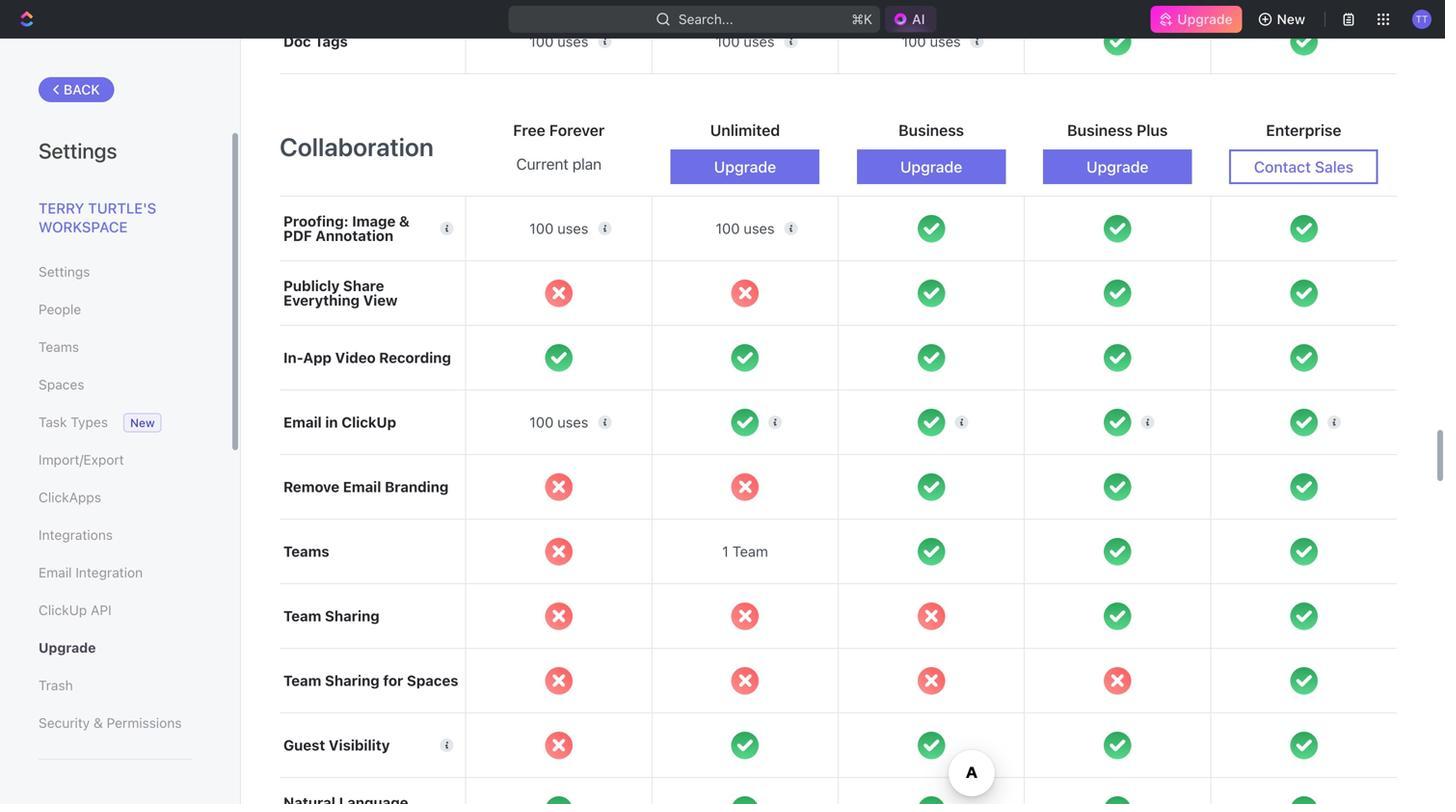 Task type: describe. For each thing, give the bounding box(es) containing it.
upgrade for unlimited
[[714, 158, 776, 176]]

1 team
[[722, 543, 768, 560]]

trash link
[[39, 669, 192, 702]]

trash
[[39, 677, 73, 693]]

current plan
[[516, 155, 602, 173]]

business for business
[[899, 121, 964, 139]]

branding
[[385, 478, 449, 495]]

terry
[[39, 200, 84, 216]]

terry turtle's workspace
[[39, 200, 156, 235]]

workspace
[[39, 218, 128, 235]]

0 vertical spatial upgrade link
[[1151, 6, 1243, 33]]

sales
[[1315, 158, 1354, 176]]

1
[[722, 543, 729, 560]]

email integration
[[39, 565, 143, 580]]

back link
[[39, 77, 114, 102]]

people
[[39, 301, 81, 317]]

plus
[[1137, 121, 1168, 139]]

task types
[[39, 414, 108, 430]]

clickup inside "link"
[[39, 602, 87, 618]]

turtle's
[[88, 200, 156, 216]]

upgrade button for business
[[857, 150, 1006, 184]]

1 settings from the top
[[39, 138, 117, 163]]

business plus
[[1067, 121, 1168, 139]]

unlimited
[[710, 121, 780, 139]]

1 vertical spatial spaces
[[407, 672, 458, 689]]

ai button
[[885, 6, 937, 33]]

pdf
[[283, 227, 312, 244]]

in-app video recording
[[283, 349, 451, 366]]

publicly
[[283, 277, 340, 294]]

2 settings from the top
[[39, 264, 90, 280]]

free forever
[[513, 121, 605, 139]]

guest visibility
[[283, 737, 390, 754]]

clickapps
[[39, 489, 101, 505]]

remove email branding
[[283, 478, 449, 495]]

tt button
[[1407, 4, 1438, 35]]

import/export link
[[39, 444, 192, 476]]

publicly share everything view
[[283, 277, 398, 309]]

image
[[352, 213, 396, 230]]

clickapps link
[[39, 481, 192, 514]]

current
[[516, 155, 569, 173]]

spaces link
[[39, 368, 192, 401]]

security
[[39, 715, 90, 731]]

upgrade for business plus
[[1087, 158, 1149, 176]]

team for team sharing for spaces
[[283, 672, 321, 689]]

contact sales
[[1254, 158, 1354, 176]]

proofing: image & pdf annotation
[[283, 213, 410, 244]]

import/export
[[39, 452, 124, 468]]

integrations link
[[39, 519, 192, 552]]

tt
[[1416, 13, 1428, 24]]

forever
[[549, 121, 605, 139]]

new inside button
[[1277, 11, 1306, 27]]

close image for remove email branding
[[545, 473, 573, 501]]

types
[[71, 414, 108, 430]]

api
[[91, 602, 112, 618]]

email for email in clickup
[[283, 414, 322, 431]]

everything
[[283, 292, 360, 309]]

upgrade button for unlimited
[[671, 150, 820, 184]]

clickup api
[[39, 602, 112, 618]]

integration
[[75, 565, 143, 580]]

sharing for team sharing for spaces
[[325, 672, 380, 689]]

new button
[[1250, 4, 1317, 35]]

ai
[[912, 11, 925, 27]]

proofing:
[[283, 213, 349, 230]]

app
[[303, 349, 332, 366]]



Task type: locate. For each thing, give the bounding box(es) containing it.
spaces up task
[[39, 377, 84, 392]]

& right security
[[94, 715, 103, 731]]

0 horizontal spatial clickup
[[39, 602, 87, 618]]

2 vertical spatial team
[[283, 672, 321, 689]]

0 horizontal spatial teams
[[39, 339, 79, 355]]

team for team sharing
[[283, 608, 321, 624]]

upgrade link
[[1151, 6, 1243, 33], [39, 632, 192, 664]]

1 horizontal spatial business
[[1067, 121, 1133, 139]]

integrations
[[39, 527, 113, 543]]

1 horizontal spatial clickup
[[342, 414, 396, 431]]

check image
[[1104, 28, 1131, 55], [1291, 28, 1318, 55], [918, 279, 945, 307], [1104, 279, 1131, 307], [1291, 279, 1318, 307], [545, 344, 573, 372], [732, 344, 759, 372], [918, 344, 945, 372], [1291, 344, 1318, 372], [732, 409, 759, 436], [1291, 409, 1318, 436], [918, 473, 945, 501], [1291, 473, 1318, 501], [1104, 538, 1131, 565], [1291, 602, 1318, 630], [1291, 667, 1318, 695], [918, 732, 945, 759], [1104, 732, 1131, 759]]

email for email integration
[[39, 565, 72, 580]]

1 horizontal spatial upgrade link
[[1151, 6, 1243, 33]]

settings link
[[39, 256, 192, 288]]

& inside proofing: image & pdf annotation
[[399, 213, 410, 230]]

tags
[[315, 33, 348, 50]]

2 business from the left
[[1067, 121, 1133, 139]]

contact sales button
[[1230, 150, 1379, 184]]

security & permissions
[[39, 715, 182, 731]]

0 horizontal spatial &
[[94, 715, 103, 731]]

0 vertical spatial settings
[[39, 138, 117, 163]]

teams
[[39, 339, 79, 355], [283, 543, 329, 560]]

clickup api link
[[39, 594, 192, 627]]

upgrade link left the new button
[[1151, 6, 1243, 33]]

1 business from the left
[[899, 121, 964, 139]]

upgrade for business
[[900, 158, 963, 176]]

0 vertical spatial team
[[733, 543, 768, 560]]

team
[[733, 543, 768, 560], [283, 608, 321, 624], [283, 672, 321, 689]]

settings up terry
[[39, 138, 117, 163]]

spaces
[[39, 377, 84, 392], [407, 672, 458, 689]]

check image
[[918, 215, 945, 242], [1104, 215, 1131, 242], [1291, 215, 1318, 242], [1104, 344, 1131, 372], [918, 409, 945, 436], [1104, 409, 1131, 436], [1104, 473, 1131, 501], [918, 538, 945, 565], [1291, 538, 1318, 565], [1104, 602, 1131, 630], [732, 732, 759, 759], [1291, 732, 1318, 759]]

view
[[363, 292, 398, 309]]

in-
[[283, 349, 303, 366]]

0 vertical spatial spaces
[[39, 377, 84, 392]]

1 vertical spatial email
[[343, 478, 381, 495]]

0 vertical spatial sharing
[[325, 608, 380, 624]]

upgrade button
[[671, 150, 820, 184], [857, 150, 1006, 184], [1043, 150, 1192, 184]]

1 upgrade button from the left
[[671, 150, 820, 184]]

people link
[[39, 293, 192, 326]]

close image for team sharing for spaces
[[545, 667, 573, 695]]

0 vertical spatial teams
[[39, 339, 79, 355]]

collaboration
[[280, 132, 434, 162]]

0 horizontal spatial upgrade button
[[671, 150, 820, 184]]

3 upgrade button from the left
[[1043, 150, 1192, 184]]

1 vertical spatial teams
[[283, 543, 329, 560]]

0 horizontal spatial business
[[899, 121, 964, 139]]

sharing up team sharing for spaces
[[325, 608, 380, 624]]

close image for team sharing
[[545, 602, 573, 630]]

search...
[[679, 11, 734, 27]]

1 horizontal spatial new
[[1277, 11, 1306, 27]]

annotation
[[315, 227, 394, 244]]

2 sharing from the top
[[325, 672, 380, 689]]

upgrade inside settings element
[[39, 640, 96, 656]]

team sharing for spaces
[[283, 672, 458, 689]]

close image
[[545, 279, 573, 307], [732, 279, 759, 307], [732, 473, 759, 501], [545, 538, 573, 565], [732, 602, 759, 630], [918, 602, 945, 630], [732, 667, 759, 695], [918, 667, 945, 695], [1104, 667, 1131, 695]]

100 uses
[[529, 33, 588, 50], [716, 33, 775, 50], [902, 33, 961, 50], [529, 220, 588, 237], [716, 220, 775, 237], [529, 414, 588, 431]]

doc tags
[[283, 33, 348, 50]]

free
[[513, 121, 546, 139]]

email right the remove
[[343, 478, 381, 495]]

team sharing
[[283, 608, 380, 624]]

plan
[[572, 155, 602, 173]]

security & permissions link
[[39, 707, 192, 740]]

task
[[39, 414, 67, 430]]

clickup left api
[[39, 602, 87, 618]]

new
[[1277, 11, 1306, 27], [130, 416, 155, 430]]

1 vertical spatial &
[[94, 715, 103, 731]]

video
[[335, 349, 376, 366]]

2 horizontal spatial upgrade button
[[1043, 150, 1192, 184]]

& inside settings element
[[94, 715, 103, 731]]

spaces inside settings element
[[39, 377, 84, 392]]

sharing left for
[[325, 672, 380, 689]]

1 vertical spatial upgrade link
[[39, 632, 192, 664]]

business for business plus
[[1067, 121, 1133, 139]]

clickup
[[342, 414, 396, 431], [39, 602, 87, 618]]

teams link
[[39, 331, 192, 364]]

guest
[[283, 737, 325, 754]]

back
[[64, 81, 100, 97]]

in
[[325, 414, 338, 431]]

upgrade link down clickup api "link"
[[39, 632, 192, 664]]

0 horizontal spatial email
[[39, 565, 72, 580]]

0 vertical spatial clickup
[[342, 414, 396, 431]]

team up team sharing for spaces
[[283, 608, 321, 624]]

1 vertical spatial team
[[283, 608, 321, 624]]

remove
[[283, 478, 340, 495]]

settings element
[[0, 39, 241, 804]]

0 vertical spatial email
[[283, 414, 322, 431]]

for
[[383, 672, 403, 689]]

email up clickup api at the bottom of the page
[[39, 565, 72, 580]]

1 horizontal spatial &
[[399, 213, 410, 230]]

email in clickup
[[283, 414, 396, 431]]

1 vertical spatial new
[[130, 416, 155, 430]]

email
[[283, 414, 322, 431], [343, 478, 381, 495], [39, 565, 72, 580]]

sharing
[[325, 608, 380, 624], [325, 672, 380, 689]]

1 horizontal spatial upgrade button
[[857, 150, 1006, 184]]

1 close image from the top
[[545, 473, 573, 501]]

spaces right for
[[407, 672, 458, 689]]

4 close image from the top
[[545, 732, 573, 759]]

uses
[[558, 33, 588, 50], [744, 33, 775, 50], [930, 33, 961, 50], [558, 220, 588, 237], [744, 220, 775, 237], [558, 414, 588, 431]]

recording
[[379, 349, 451, 366]]

1 vertical spatial sharing
[[325, 672, 380, 689]]

settings
[[39, 138, 117, 163], [39, 264, 90, 280]]

1 horizontal spatial teams
[[283, 543, 329, 560]]

contact
[[1254, 158, 1311, 176]]

0 horizontal spatial spaces
[[39, 377, 84, 392]]

teams down people
[[39, 339, 79, 355]]

2 vertical spatial email
[[39, 565, 72, 580]]

3 close image from the top
[[545, 667, 573, 695]]

0 horizontal spatial new
[[130, 416, 155, 430]]

email left in
[[283, 414, 322, 431]]

enterprise
[[1266, 121, 1342, 139]]

1 sharing from the top
[[325, 608, 380, 624]]

2 horizontal spatial email
[[343, 478, 381, 495]]

2 close image from the top
[[545, 602, 573, 630]]

visibility
[[329, 737, 390, 754]]

business
[[899, 121, 964, 139], [1067, 121, 1133, 139]]

clickup right in
[[342, 414, 396, 431]]

1 horizontal spatial email
[[283, 414, 322, 431]]

1 vertical spatial settings
[[39, 264, 90, 280]]

close image
[[545, 473, 573, 501], [545, 602, 573, 630], [545, 667, 573, 695], [545, 732, 573, 759]]

sharing for team sharing
[[325, 608, 380, 624]]

100
[[529, 33, 554, 50], [716, 33, 740, 50], [902, 33, 926, 50], [529, 220, 554, 237], [716, 220, 740, 237], [529, 414, 554, 431]]

new inside settings element
[[130, 416, 155, 430]]

⌘k
[[852, 11, 873, 27]]

teams down the remove
[[283, 543, 329, 560]]

1 vertical spatial clickup
[[39, 602, 87, 618]]

email integration link
[[39, 556, 192, 589]]

email inside settings element
[[39, 565, 72, 580]]

& right the image on the left top
[[399, 213, 410, 230]]

0 vertical spatial &
[[399, 213, 410, 230]]

share
[[343, 277, 384, 294]]

doc
[[283, 33, 311, 50]]

2 upgrade button from the left
[[857, 150, 1006, 184]]

settings up people
[[39, 264, 90, 280]]

1 horizontal spatial spaces
[[407, 672, 458, 689]]

0 horizontal spatial upgrade link
[[39, 632, 192, 664]]

upgrade
[[1178, 11, 1233, 27], [714, 158, 776, 176], [900, 158, 963, 176], [1087, 158, 1149, 176], [39, 640, 96, 656]]

team right 1
[[733, 543, 768, 560]]

teams inside settings element
[[39, 339, 79, 355]]

0 vertical spatial new
[[1277, 11, 1306, 27]]

permissions
[[107, 715, 182, 731]]

upgrade button for business plus
[[1043, 150, 1192, 184]]

team up guest
[[283, 672, 321, 689]]



Task type: vqa. For each thing, say whether or not it's contained in the screenshot.
In-
yes



